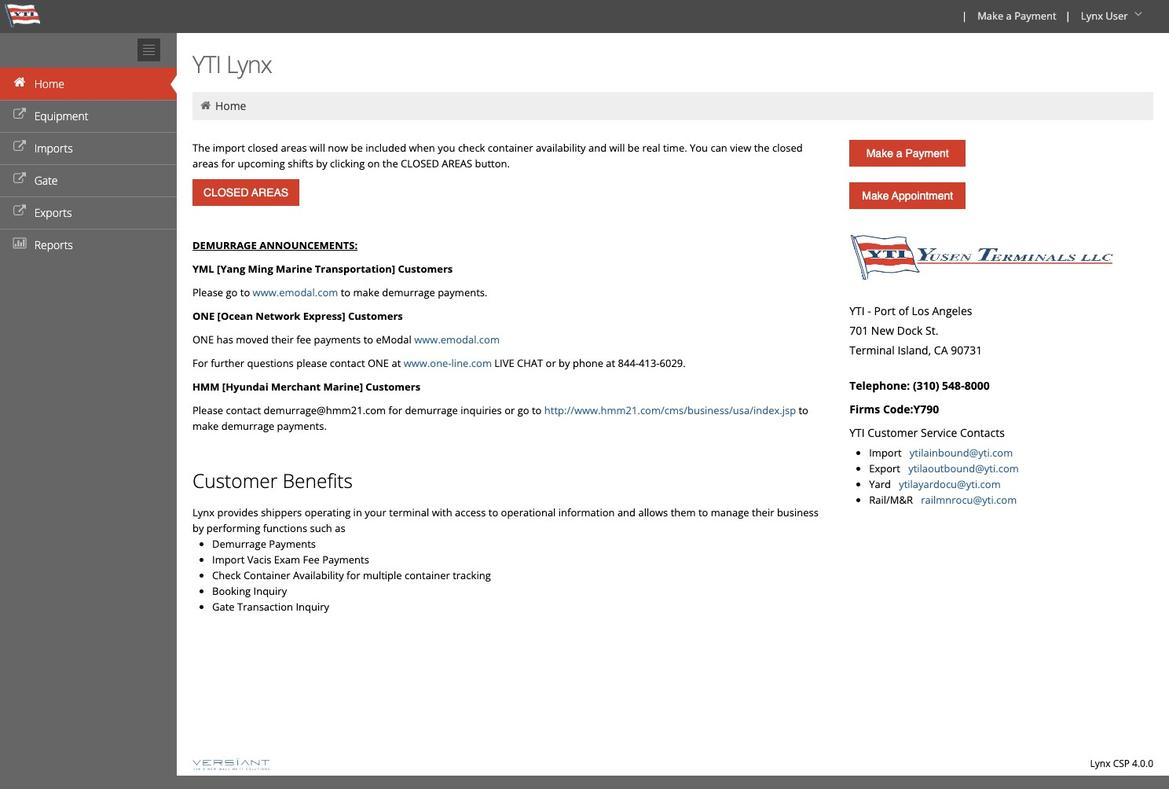Task type: describe. For each thing, give the bounding box(es) containing it.
firms code:y790
[[850, 402, 940, 417]]

transportation]
[[315, 262, 396, 276]]

import
[[213, 141, 245, 155]]

functions
[[263, 521, 307, 535]]

yard
[[870, 477, 897, 491]]

ytilayardocu@yti.com link
[[900, 477, 1001, 491]]

www.one-
[[404, 356, 452, 370]]

bar chart image
[[12, 238, 28, 249]]

lynx csp 4.0.0
[[1091, 757, 1154, 770]]

new
[[872, 323, 895, 338]]

1 closed from the left
[[248, 141, 278, 155]]

8000
[[965, 378, 990, 393]]

yti - port of los angeles 701 new dock st. terminal island, ca 90731
[[850, 303, 983, 358]]

has
[[217, 333, 233, 347]]

[ocean
[[217, 309, 253, 323]]

1 horizontal spatial home link
[[215, 98, 246, 113]]

1 horizontal spatial make a payment link
[[971, 0, 1063, 33]]

benefits
[[283, 468, 353, 494]]

shifts
[[288, 156, 314, 171]]

shippers
[[261, 506, 302, 520]]

information
[[559, 506, 615, 520]]

announcements:
[[260, 238, 358, 252]]

2 will from the left
[[610, 141, 625, 155]]

payments
[[314, 333, 361, 347]]

1 horizontal spatial home
[[215, 98, 246, 113]]

you
[[690, 141, 708, 155]]

2 horizontal spatial for
[[389, 403, 403, 417]]

for further questions please contact one at www.one-line.com live chat or by phone at 844-413-6029.
[[193, 356, 686, 370]]

ytilaoutbound@yti.com
[[909, 462, 1020, 476]]

0 horizontal spatial areas
[[193, 156, 219, 171]]

to up the [ocean
[[240, 285, 250, 300]]

0 vertical spatial or
[[546, 356, 556, 370]]

dock
[[898, 323, 923, 338]]

1 vertical spatial make a payment link
[[850, 140, 966, 167]]

time.
[[663, 141, 688, 155]]

further
[[211, 356, 245, 370]]

0 vertical spatial payment
[[1015, 9, 1057, 23]]

manage
[[711, 506, 750, 520]]

to down chat
[[532, 403, 542, 417]]

home image
[[12, 77, 28, 88]]

lynx for lynx provides shippers operating in your terminal with access to operational information and allows them to manage their business by performing functions such as demurrage payments import vacis exam fee payments check container availability for multiple container tracking booking inquiry gate transaction inquiry
[[193, 506, 215, 520]]

by inside lynx provides shippers operating in your terminal with access to operational information and allows them to manage their business by performing functions such as demurrage payments import vacis exam fee payments check container availability for multiple container tracking booking inquiry gate transaction inquiry
[[193, 521, 204, 535]]

appointment
[[892, 189, 954, 202]]

1 | from the left
[[962, 9, 968, 23]]

fee
[[303, 553, 320, 567]]

customer benefits
[[193, 468, 353, 494]]

booking
[[212, 584, 251, 598]]

0 vertical spatial go
[[226, 285, 238, 300]]

clicking
[[330, 156, 365, 171]]

1 vertical spatial a
[[897, 147, 903, 160]]

included
[[366, 141, 407, 155]]

availability
[[293, 568, 344, 583]]

to right them
[[699, 506, 709, 520]]

container
[[244, 568, 291, 583]]

external link image for gate
[[12, 174, 28, 185]]

1 vertical spatial demurrage
[[405, 403, 458, 417]]

1 horizontal spatial www.emodal.com
[[414, 333, 500, 347]]

telephone:
[[850, 378, 911, 393]]

1 horizontal spatial import
[[870, 446, 902, 460]]

closed
[[401, 156, 439, 171]]

and inside the import closed areas will now be included when you check container availability and will be real time.  you can view the closed areas for upcoming shifts by clicking on the closed areas button.
[[589, 141, 607, 155]]

fee
[[296, 333, 311, 347]]

yti for yti - port of los angeles 701 new dock st. terminal island, ca 90731
[[850, 303, 865, 318]]

upcoming
[[238, 156, 285, 171]]

lynx user
[[1082, 9, 1129, 23]]

make for bottommost make a payment link
[[867, 147, 894, 160]]

button.
[[475, 156, 510, 171]]

terminal
[[389, 506, 429, 520]]

port
[[875, 303, 896, 318]]

701
[[850, 323, 869, 338]]

reports link
[[0, 229, 177, 261]]

equipment
[[34, 108, 88, 123]]

1 horizontal spatial go
[[518, 403, 530, 417]]

external link image
[[12, 206, 28, 217]]

home image
[[199, 100, 213, 111]]

0 horizontal spatial home
[[34, 76, 64, 91]]

multiple
[[363, 568, 402, 583]]

container inside lynx provides shippers operating in your terminal with access to operational information and allows them to manage their business by performing functions such as demurrage payments import vacis exam fee payments check container availability for multiple container tracking booking inquiry gate transaction inquiry
[[405, 568, 450, 583]]

0 horizontal spatial home link
[[0, 68, 177, 100]]

customers for one [ocean network express] customers
[[348, 309, 403, 323]]

ca
[[935, 343, 949, 358]]

ming
[[248, 262, 273, 276]]

inquiries
[[461, 403, 502, 417]]

1 vertical spatial or
[[505, 403, 515, 417]]

gate link
[[0, 164, 177, 197]]

angeles
[[933, 303, 973, 318]]

0 vertical spatial demurrage
[[382, 285, 435, 300]]

code:y790
[[884, 402, 940, 417]]

phone
[[573, 356, 604, 370]]

imports link
[[0, 132, 177, 164]]

please for please contact demurrage@hmm21.com for demurrage inquiries or go to
[[193, 403, 223, 417]]

such
[[310, 521, 332, 535]]

0 horizontal spatial payment
[[906, 147, 950, 160]]

please
[[297, 356, 327, 370]]

ytilayardocu@yti.com
[[900, 477, 1001, 491]]

st.
[[926, 323, 939, 338]]

to right access
[[489, 506, 499, 520]]

moved
[[236, 333, 269, 347]]

1 horizontal spatial contact
[[330, 356, 365, 370]]

live
[[495, 356, 515, 370]]

check
[[458, 141, 485, 155]]

1 will from the left
[[310, 141, 325, 155]]

www.one-line.com link
[[404, 356, 492, 370]]

import ytilainbound@yti.com
[[870, 446, 1014, 460]]

hmm
[[193, 380, 220, 394]]

to inside to make demurrage payments.
[[799, 403, 809, 417]]

merchant
[[271, 380, 321, 394]]

chat
[[517, 356, 543, 370]]

telephone: (310) 548-8000
[[850, 378, 990, 393]]

0 vertical spatial areas
[[281, 141, 307, 155]]

make for make appointment link
[[863, 189, 890, 202]]

1 horizontal spatial customer
[[868, 425, 919, 440]]

1 at from the left
[[392, 356, 401, 370]]

lynx provides shippers operating in your terminal with access to operational information and allows them to manage their business by performing functions such as demurrage payments import vacis exam fee payments check container availability for multiple container tracking booking inquiry gate transaction inquiry
[[193, 506, 819, 614]]

marine
[[276, 262, 312, 276]]

make appointment
[[863, 189, 954, 202]]

1 be from the left
[[351, 141, 363, 155]]

2 vertical spatial one
[[368, 356, 389, 370]]

0 vertical spatial make
[[978, 9, 1004, 23]]

hmm [hyundai merchant marine] customers
[[193, 380, 421, 394]]

1 vertical spatial the
[[383, 156, 398, 171]]

by inside the import closed areas will now be included when you check container availability and will be real time.  you can view the closed areas for upcoming shifts by clicking on the closed areas button.
[[316, 156, 328, 171]]

transaction
[[237, 600, 293, 614]]

demurrage
[[212, 537, 266, 551]]

0 vertical spatial a
[[1007, 9, 1012, 23]]

http://www.hmm21.com/cms/business/usa/index.jsp
[[545, 403, 797, 417]]

2 be from the left
[[628, 141, 640, 155]]

with
[[432, 506, 453, 520]]

548-
[[943, 378, 965, 393]]



Task type: vqa. For each thing, say whether or not it's contained in the screenshot.


Task type: locate. For each thing, give the bounding box(es) containing it.
one for one has moved their fee payments to emodal www.emodal.com
[[193, 333, 214, 347]]

island,
[[898, 343, 932, 358]]

be left 'real'
[[628, 141, 640, 155]]

service
[[921, 425, 958, 440]]

1 horizontal spatial closed
[[773, 141, 803, 155]]

2 vertical spatial demurrage
[[222, 419, 275, 433]]

business
[[777, 506, 819, 520]]

demurrage down [hyundai
[[222, 419, 275, 433]]

0 vertical spatial the
[[755, 141, 770, 155]]

0 horizontal spatial make a payment
[[867, 147, 950, 160]]

will left 'real'
[[610, 141, 625, 155]]

413-
[[639, 356, 660, 370]]

1 vertical spatial customer
[[193, 468, 278, 494]]

one
[[193, 309, 215, 323], [193, 333, 214, 347], [368, 356, 389, 370]]

0 horizontal spatial the
[[383, 156, 398, 171]]

2 external link image from the top
[[12, 142, 28, 153]]

for inside the import closed areas will now be included when you check container availability and will be real time.  you can view the closed areas for upcoming shifts by clicking on the closed areas button.
[[221, 156, 235, 171]]

lynx
[[1082, 9, 1104, 23], [226, 48, 272, 80], [193, 506, 215, 520], [1091, 757, 1111, 770]]

2 vertical spatial yti
[[850, 425, 865, 440]]

0 horizontal spatial |
[[962, 9, 968, 23]]

1 vertical spatial inquiry
[[296, 600, 329, 614]]

customer
[[868, 425, 919, 440], [193, 468, 278, 494]]

1 horizontal spatial inquiry
[[296, 600, 329, 614]]

closed right view
[[773, 141, 803, 155]]

1 vertical spatial www.emodal.com
[[414, 333, 500, 347]]

import up check
[[212, 553, 245, 567]]

[yang
[[217, 262, 245, 276]]

at left 844-
[[606, 356, 616, 370]]

1 vertical spatial areas
[[193, 156, 219, 171]]

1 horizontal spatial gate
[[212, 600, 235, 614]]

please go to www.emodal.com to make demurrage payments.
[[193, 285, 488, 300]]

0 horizontal spatial closed
[[248, 141, 278, 155]]

0 vertical spatial by
[[316, 156, 328, 171]]

exam
[[274, 553, 300, 567]]

payments up exam
[[269, 537, 316, 551]]

please down yml
[[193, 285, 223, 300]]

contact down one has moved their fee payments to emodal www.emodal.com
[[330, 356, 365, 370]]

1 horizontal spatial |
[[1066, 9, 1071, 23]]

demurrage inside to make demurrage payments.
[[222, 419, 275, 433]]

reports
[[34, 237, 73, 252]]

payment up appointment
[[906, 147, 950, 160]]

0 horizontal spatial gate
[[34, 173, 58, 188]]

844-
[[618, 356, 639, 370]]

lynx for lynx user
[[1082, 9, 1104, 23]]

www.emodal.com link down marine
[[253, 285, 338, 300]]

firms
[[850, 402, 881, 417]]

customer up provides
[[193, 468, 278, 494]]

view
[[731, 141, 752, 155]]

1 vertical spatial payments.
[[277, 419, 327, 433]]

allows
[[639, 506, 669, 520]]

0 vertical spatial their
[[271, 333, 294, 347]]

0 horizontal spatial www.emodal.com
[[253, 285, 338, 300]]

1 vertical spatial www.emodal.com link
[[414, 333, 500, 347]]

when
[[409, 141, 435, 155]]

your
[[365, 506, 387, 520]]

0 vertical spatial customers
[[398, 262, 453, 276]]

availability
[[536, 141, 586, 155]]

[hyundai
[[222, 380, 269, 394]]

make inside to make demurrage payments.
[[193, 419, 219, 433]]

by left phone
[[559, 356, 570, 370]]

or right inquiries
[[505, 403, 515, 417]]

gate inside lynx provides shippers operating in your terminal with access to operational information and allows them to manage their business by performing functions such as demurrage payments import vacis exam fee payments check container availability for multiple container tracking booking inquiry gate transaction inquiry
[[212, 600, 235, 614]]

payment left lynx user
[[1015, 9, 1057, 23]]

angle down image
[[1131, 9, 1147, 20]]

external link image for imports
[[12, 142, 28, 153]]

to
[[240, 285, 250, 300], [341, 285, 351, 300], [364, 333, 374, 347], [532, 403, 542, 417], [799, 403, 809, 417], [489, 506, 499, 520], [699, 506, 709, 520]]

home link
[[0, 68, 177, 100], [215, 98, 246, 113]]

for
[[193, 356, 208, 370]]

customers right transportation]
[[398, 262, 453, 276]]

1 vertical spatial go
[[518, 403, 530, 417]]

2 at from the left
[[606, 356, 616, 370]]

please for please go to
[[193, 285, 223, 300]]

www.emodal.com link for to make demurrage payments.
[[253, 285, 338, 300]]

areas down the
[[193, 156, 219, 171]]

payments. up line.com
[[438, 285, 488, 300]]

and left allows
[[618, 506, 636, 520]]

1 external link image from the top
[[12, 109, 28, 120]]

2 closed from the left
[[773, 141, 803, 155]]

0 horizontal spatial make
[[193, 419, 219, 433]]

1 horizontal spatial by
[[316, 156, 328, 171]]

lynx inside lynx provides shippers operating in your terminal with access to operational information and allows them to manage their business by performing functions such as demurrage payments import vacis exam fee payments check container availability for multiple container tracking booking inquiry gate transaction inquiry
[[193, 506, 215, 520]]

vacis
[[247, 553, 272, 567]]

1 vertical spatial home
[[215, 98, 246, 113]]

their
[[271, 333, 294, 347], [752, 506, 775, 520]]

2 vertical spatial external link image
[[12, 174, 28, 185]]

(310)
[[914, 378, 940, 393]]

1 horizontal spatial payments.
[[438, 285, 488, 300]]

yti
[[193, 48, 221, 80], [850, 303, 865, 318], [850, 425, 865, 440]]

to make demurrage payments.
[[193, 403, 809, 433]]

operating
[[305, 506, 351, 520]]

one [ocean network express] customers
[[193, 309, 403, 323]]

contacts
[[961, 425, 1006, 440]]

1 vertical spatial container
[[405, 568, 450, 583]]

0 vertical spatial home
[[34, 76, 64, 91]]

los
[[912, 303, 930, 318]]

one left the [ocean
[[193, 309, 215, 323]]

0 vertical spatial payments.
[[438, 285, 488, 300]]

90731
[[951, 343, 983, 358]]

None submit
[[193, 179, 300, 206]]

make down hmm
[[193, 419, 219, 433]]

http://www.hmm21.com/cms/business/usa/index.jsp link
[[545, 403, 797, 417]]

1 vertical spatial make
[[867, 147, 894, 160]]

for inside lynx provides shippers operating in your terminal with access to operational information and allows them to manage their business by performing functions such as demurrage payments import vacis exam fee payments check container availability for multiple container tracking booking inquiry gate transaction inquiry
[[347, 568, 361, 583]]

go
[[226, 285, 238, 300], [518, 403, 530, 417]]

1 horizontal spatial make
[[353, 285, 380, 300]]

demurrage up emodal
[[382, 285, 435, 300]]

customer down firms code:y790
[[868, 425, 919, 440]]

payments. down demurrage@hmm21.com
[[277, 419, 327, 433]]

www.emodal.com link up www.one-line.com 'link'
[[414, 333, 500, 347]]

0 vertical spatial yti
[[193, 48, 221, 80]]

rail/m&r
[[870, 493, 919, 507]]

for left multiple
[[347, 568, 361, 583]]

external link image left imports
[[12, 142, 28, 153]]

1 horizontal spatial or
[[546, 356, 556, 370]]

payments up 'availability'
[[322, 553, 369, 567]]

payments.
[[438, 285, 488, 300], [277, 419, 327, 433]]

ytilaoutbound@yti.com link
[[909, 462, 1020, 476]]

one for one [ocean network express] customers
[[193, 309, 215, 323]]

0 horizontal spatial contact
[[226, 403, 261, 417]]

and right availability
[[589, 141, 607, 155]]

1 vertical spatial yti
[[850, 303, 865, 318]]

payments. inside to make demurrage payments.
[[277, 419, 327, 433]]

0 vertical spatial one
[[193, 309, 215, 323]]

home right home icon
[[215, 98, 246, 113]]

will left "now"
[[310, 141, 325, 155]]

www.emodal.com link for one has moved their fee payments to emodal www.emodal.com
[[414, 333, 500, 347]]

0 horizontal spatial and
[[589, 141, 607, 155]]

yti for yti customer service contacts
[[850, 425, 865, 440]]

yml [yang ming marine transportation] customers
[[193, 262, 453, 276]]

a
[[1007, 9, 1012, 23], [897, 147, 903, 160]]

container inside the import closed areas will now be included when you check container availability and will be real time.  you can view the closed areas for upcoming shifts by clicking on the closed areas button.
[[488, 141, 533, 155]]

at down emodal
[[392, 356, 401, 370]]

go right inquiries
[[518, 403, 530, 417]]

import
[[870, 446, 902, 460], [212, 553, 245, 567]]

1 horizontal spatial make a payment
[[978, 9, 1057, 23]]

yti customer service contacts
[[850, 425, 1006, 440]]

1 vertical spatial for
[[389, 403, 403, 417]]

inquiry
[[254, 584, 287, 598], [296, 600, 329, 614]]

0 vertical spatial import
[[870, 446, 902, 460]]

to left firms
[[799, 403, 809, 417]]

6029.
[[660, 356, 686, 370]]

1 vertical spatial payment
[[906, 147, 950, 160]]

1 horizontal spatial the
[[755, 141, 770, 155]]

external link image inside gate link
[[12, 174, 28, 185]]

export
[[870, 462, 906, 476]]

0 vertical spatial www.emodal.com link
[[253, 285, 338, 300]]

for
[[221, 156, 235, 171], [389, 403, 403, 417], [347, 568, 361, 583]]

home link right home icon
[[215, 98, 246, 113]]

of
[[899, 303, 909, 318]]

0 horizontal spatial import
[[212, 553, 245, 567]]

payments
[[269, 537, 316, 551], [322, 553, 369, 567]]

1 horizontal spatial at
[[606, 356, 616, 370]]

emodal
[[376, 333, 412, 347]]

home right home image
[[34, 76, 64, 91]]

and inside lynx provides shippers operating in your terminal with access to operational information and allows them to manage their business by performing functions such as demurrage payments import vacis exam fee payments check container availability for multiple container tracking booking inquiry gate transaction inquiry
[[618, 506, 636, 520]]

gate
[[34, 173, 58, 188], [212, 600, 235, 614]]

csp
[[1114, 757, 1131, 770]]

2 horizontal spatial by
[[559, 356, 570, 370]]

0 horizontal spatial a
[[897, 147, 903, 160]]

for down for further questions please contact one at www.one-line.com live chat or by phone at 844-413-6029.
[[389, 403, 403, 417]]

demurrage down www.one- at the left of page
[[405, 403, 458, 417]]

import inside lynx provides shippers operating in your terminal with access to operational information and allows them to manage their business by performing functions such as demurrage payments import vacis exam fee payments check container availability for multiple container tracking booking inquiry gate transaction inquiry
[[212, 553, 245, 567]]

user
[[1106, 9, 1129, 23]]

0 vertical spatial make a payment
[[978, 9, 1057, 23]]

questions
[[247, 356, 294, 370]]

1 horizontal spatial areas
[[281, 141, 307, 155]]

1 please from the top
[[193, 285, 223, 300]]

container left the tracking
[[405, 568, 450, 583]]

0 horizontal spatial their
[[271, 333, 294, 347]]

container
[[488, 141, 533, 155], [405, 568, 450, 583]]

home
[[34, 76, 64, 91], [215, 98, 246, 113]]

0 horizontal spatial at
[[392, 356, 401, 370]]

contact down [hyundai
[[226, 403, 261, 417]]

external link image inside imports link
[[12, 142, 28, 153]]

one left has
[[193, 333, 214, 347]]

0 horizontal spatial for
[[221, 156, 235, 171]]

external link image
[[12, 109, 28, 120], [12, 142, 28, 153], [12, 174, 28, 185]]

one has moved their fee payments to emodal www.emodal.com
[[193, 333, 500, 347]]

yml
[[193, 262, 214, 276]]

yti inside yti - port of los angeles 701 new dock st. terminal island, ca 90731
[[850, 303, 865, 318]]

customers up emodal
[[348, 309, 403, 323]]

1 vertical spatial their
[[752, 506, 775, 520]]

|
[[962, 9, 968, 23], [1066, 9, 1071, 23]]

yti up home icon
[[193, 48, 221, 80]]

0 vertical spatial and
[[589, 141, 607, 155]]

inquiry down 'availability'
[[296, 600, 329, 614]]

1 horizontal spatial payment
[[1015, 9, 1057, 23]]

1 vertical spatial make a payment
[[867, 147, 950, 160]]

express]
[[303, 309, 346, 323]]

2 please from the top
[[193, 403, 223, 417]]

4.0.0
[[1133, 757, 1154, 770]]

1 vertical spatial one
[[193, 333, 214, 347]]

1 vertical spatial gate
[[212, 600, 235, 614]]

to down transportation]
[[341, 285, 351, 300]]

0 vertical spatial please
[[193, 285, 223, 300]]

the right view
[[755, 141, 770, 155]]

their left fee
[[271, 333, 294, 347]]

their right manage
[[752, 506, 775, 520]]

make down transportation]
[[353, 285, 380, 300]]

equipment link
[[0, 100, 177, 132]]

one down emodal
[[368, 356, 389, 370]]

or right chat
[[546, 356, 556, 370]]

external link image for equipment
[[12, 109, 28, 120]]

versiant image
[[193, 759, 270, 771]]

customers down www.one- at the left of page
[[366, 380, 421, 394]]

gate up exports
[[34, 173, 58, 188]]

2 vertical spatial by
[[193, 521, 204, 535]]

gate down booking
[[212, 600, 235, 614]]

the down included
[[383, 156, 398, 171]]

import up export
[[870, 446, 902, 460]]

by left performing in the bottom left of the page
[[193, 521, 204, 535]]

1 horizontal spatial and
[[618, 506, 636, 520]]

customers for hmm [hyundai merchant marine] customers
[[366, 380, 421, 394]]

0 vertical spatial customer
[[868, 425, 919, 440]]

0 horizontal spatial payments
[[269, 537, 316, 551]]

www.emodal.com down marine
[[253, 285, 338, 300]]

0 horizontal spatial inquiry
[[254, 584, 287, 598]]

demurrage announcements:
[[193, 238, 358, 252]]

home link up equipment
[[0, 68, 177, 100]]

demurrage
[[193, 238, 257, 252]]

0 horizontal spatial will
[[310, 141, 325, 155]]

0 vertical spatial make
[[353, 285, 380, 300]]

0 horizontal spatial be
[[351, 141, 363, 155]]

external link image inside equipment link
[[12, 109, 28, 120]]

1 vertical spatial contact
[[226, 403, 261, 417]]

www.emodal.com up www.one-line.com 'link'
[[414, 333, 500, 347]]

ytilainbound@yti.com link
[[910, 446, 1014, 460]]

0 horizontal spatial or
[[505, 403, 515, 417]]

closed up upcoming on the top of page
[[248, 141, 278, 155]]

1 vertical spatial please
[[193, 403, 223, 417]]

yti down firms
[[850, 425, 865, 440]]

yti lynx
[[193, 48, 272, 80]]

you
[[438, 141, 456, 155]]

0 vertical spatial contact
[[330, 356, 365, 370]]

yti for yti lynx
[[193, 48, 221, 80]]

lynx for lynx csp 4.0.0
[[1091, 757, 1111, 770]]

go down [yang at the left top of page
[[226, 285, 238, 300]]

external link image down home image
[[12, 109, 28, 120]]

the import closed areas will now be included when you check container availability and will be real time.  you can view the closed areas for upcoming shifts by clicking on the closed areas button.
[[193, 141, 803, 171]]

1 vertical spatial import
[[212, 553, 245, 567]]

imports
[[34, 141, 73, 156]]

0 horizontal spatial www.emodal.com link
[[253, 285, 338, 300]]

be up clicking
[[351, 141, 363, 155]]

inquiry down container
[[254, 584, 287, 598]]

yti left '-'
[[850, 303, 865, 318]]

0 vertical spatial www.emodal.com
[[253, 285, 338, 300]]

0 horizontal spatial payments.
[[277, 419, 327, 433]]

1 vertical spatial payments
[[322, 553, 369, 567]]

check
[[212, 568, 241, 583]]

www.emodal.com
[[253, 285, 338, 300], [414, 333, 500, 347]]

areas up 'shifts'
[[281, 141, 307, 155]]

external link image up external link image
[[12, 174, 28, 185]]

lynx user link
[[1075, 0, 1153, 33]]

ytilainbound@yti.com
[[910, 446, 1014, 460]]

can
[[711, 141, 728, 155]]

please down hmm
[[193, 403, 223, 417]]

container up button.
[[488, 141, 533, 155]]

3 external link image from the top
[[12, 174, 28, 185]]

by right 'shifts'
[[316, 156, 328, 171]]

0 vertical spatial for
[[221, 156, 235, 171]]

2 | from the left
[[1066, 9, 1071, 23]]

to left emodal
[[364, 333, 374, 347]]

0 vertical spatial inquiry
[[254, 584, 287, 598]]

as
[[335, 521, 346, 535]]

terminal
[[850, 343, 895, 358]]

their inside lynx provides shippers operating in your terminal with access to operational information and allows them to manage their business by performing functions such as demurrage payments import vacis exam fee payments check container availability for multiple container tracking booking inquiry gate transaction inquiry
[[752, 506, 775, 520]]

for down import
[[221, 156, 235, 171]]

tracking
[[453, 568, 491, 583]]



